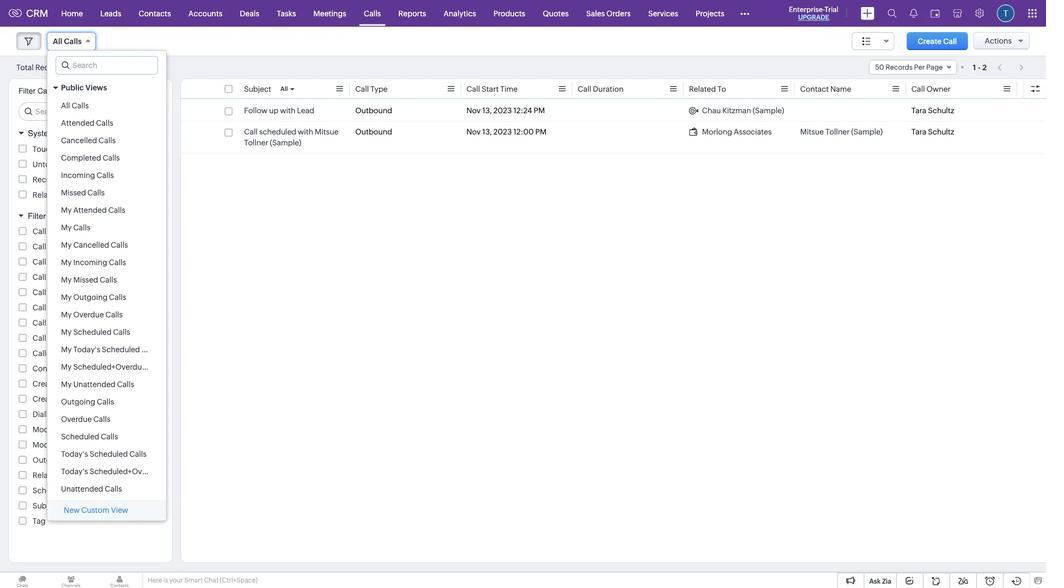 Task type: vqa. For each thing, say whether or not it's contained in the screenshot.
tollner- morlong@noemail.com
no



Task type: locate. For each thing, give the bounding box(es) containing it.
1 vertical spatial filter
[[28, 211, 46, 221]]

1 horizontal spatial start
[[482, 85, 499, 94]]

my up result
[[61, 293, 72, 302]]

leads link
[[92, 0, 130, 26]]

0 vertical spatial pm
[[534, 106, 545, 115]]

1 horizontal spatial name
[[831, 85, 852, 94]]

scheduled calls
[[61, 433, 118, 442]]

scheduled+overdue down my today's scheduled calls
[[73, 363, 146, 372]]

nov 13, 2023 12:00 pm
[[467, 128, 547, 136]]

0 vertical spatial outbound
[[356, 106, 393, 115]]

cancelled
[[61, 136, 97, 145], [73, 241, 109, 250]]

0 horizontal spatial call type
[[33, 334, 65, 343]]

2 2023 from the top
[[494, 128, 512, 136]]

2 outbound from the top
[[356, 128, 393, 136]]

2023 left the 12:24
[[494, 106, 512, 115]]

my down id
[[61, 363, 72, 372]]

subject
[[244, 85, 271, 94], [33, 502, 60, 511]]

0 horizontal spatial related to
[[33, 472, 70, 480]]

1 horizontal spatial subject
[[244, 85, 271, 94]]

filter inside dropdown button
[[28, 211, 46, 221]]

attended up defined
[[61, 119, 95, 128]]

9 my from the top
[[61, 346, 72, 354]]

home
[[61, 9, 83, 18]]

1 vertical spatial 2023
[[494, 128, 512, 136]]

search image
[[888, 9, 897, 18]]

with right up on the left of page
[[280, 106, 296, 115]]

1 vertical spatial call owner
[[33, 273, 72, 282]]

0 vertical spatial related to
[[689, 85, 727, 94]]

related to up chau
[[689, 85, 727, 94]]

overdue
[[73, 311, 104, 320], [61, 415, 92, 424]]

records up fields
[[61, 191, 90, 199]]

cancelled calls option
[[47, 132, 166, 149]]

type
[[371, 85, 388, 94], [48, 334, 65, 343]]

2 created from the top
[[33, 395, 61, 404]]

filter
[[19, 87, 36, 95], [28, 211, 46, 221]]

1 outbound from the top
[[356, 106, 393, 115]]

0 horizontal spatial (sample)
[[270, 138, 302, 147]]

0 vertical spatial all calls
[[53, 37, 82, 46]]

5 my from the top
[[61, 276, 72, 285]]

1 13, from the top
[[483, 106, 492, 115]]

all up follow up with lead link
[[281, 86, 288, 92]]

records for touched
[[65, 145, 95, 153]]

today's down outgoing call status at the bottom left of page
[[61, 468, 88, 477]]

trial
[[825, 5, 839, 13]]

2 vertical spatial all
[[61, 101, 70, 110]]

number
[[59, 411, 88, 419]]

all up total records 2
[[53, 37, 62, 46]]

0 vertical spatial call type
[[356, 85, 388, 94]]

outgoing up number
[[61, 398, 95, 407]]

1 vertical spatial created
[[33, 395, 61, 404]]

schultz for morlong associates
[[929, 128, 955, 136]]

unattended inside option
[[73, 381, 116, 389]]

my inside option
[[61, 381, 72, 389]]

tollner
[[826, 128, 850, 136], [244, 138, 269, 147]]

sales orders
[[587, 9, 631, 18]]

2 modified from the top
[[33, 441, 64, 450]]

page
[[927, 63, 944, 71]]

scheduled left in
[[33, 487, 71, 496]]

system defined filters
[[28, 129, 110, 138]]

outgoing
[[73, 293, 108, 302], [61, 398, 95, 407], [33, 456, 67, 465]]

0 vertical spatial modified
[[33, 426, 64, 435]]

modified by
[[33, 426, 75, 435]]

today's inside option
[[61, 468, 88, 477]]

chau
[[703, 106, 721, 115]]

row group
[[181, 100, 1047, 154]]

is
[[164, 577, 168, 585]]

services link
[[640, 0, 688, 26]]

crm left home
[[26, 8, 48, 19]]

my scheduled calls
[[61, 328, 130, 337]]

1 horizontal spatial crm
[[81, 487, 98, 496]]

0 vertical spatial all
[[53, 37, 62, 46]]

call owner down page
[[912, 85, 951, 94]]

0 vertical spatial 13,
[[483, 106, 492, 115]]

records inside field
[[886, 63, 913, 71]]

1 mitsue from the left
[[315, 128, 339, 136]]

my overdue calls
[[61, 311, 123, 320]]

by up created time
[[63, 380, 71, 389]]

None field
[[853, 32, 895, 50]]

1 tara from the top
[[912, 106, 927, 115]]

incoming inside option
[[73, 258, 107, 267]]

1 vertical spatial schultz
[[929, 128, 955, 136]]

2 right -
[[983, 63, 988, 72]]

2 for 1 - 2
[[983, 63, 988, 72]]

my for my calls
[[61, 224, 72, 232]]

my down purpose
[[61, 311, 72, 320]]

Search text field
[[56, 57, 158, 74], [19, 103, 164, 120]]

1 vertical spatial with
[[298, 128, 313, 136]]

0 horizontal spatial call duration
[[33, 243, 79, 251]]

2 nov from the top
[[467, 128, 481, 136]]

2 13, from the top
[[483, 128, 492, 136]]

zia
[[883, 578, 892, 586]]

action up the related records action
[[60, 175, 83, 184]]

action up my attended calls option
[[92, 191, 115, 199]]

8 my from the top
[[61, 328, 72, 337]]

my for my scheduled calls
[[61, 328, 72, 337]]

0 vertical spatial incoming
[[61, 171, 95, 180]]

my for my unattended calls
[[61, 381, 72, 389]]

2 inside total records 2
[[66, 64, 70, 72]]

2 vertical spatial by
[[66, 426, 75, 435]]

my down the related records action
[[61, 206, 72, 215]]

my left the (in
[[61, 258, 72, 267]]

2 schultz from the top
[[929, 128, 955, 136]]

smart
[[184, 577, 203, 585]]

crm
[[26, 8, 48, 19], [81, 487, 98, 496]]

call owner up call purpose
[[33, 273, 72, 282]]

owner up purpose
[[48, 273, 72, 282]]

to up chau
[[718, 85, 727, 94]]

0 horizontal spatial owner
[[48, 273, 72, 282]]

11 my from the top
[[61, 381, 72, 389]]

1 horizontal spatial to
[[718, 85, 727, 94]]

contact down caller id
[[33, 365, 61, 373]]

records right 50
[[886, 63, 913, 71]]

scheduled+overdue down today's scheduled calls at bottom left
[[90, 468, 163, 477]]

records up incoming calls
[[74, 160, 103, 169]]

call owner
[[912, 85, 951, 94], [33, 273, 72, 282]]

0 horizontal spatial 2
[[66, 64, 70, 72]]

records up completed
[[65, 145, 95, 153]]

sales orders link
[[578, 0, 640, 26]]

all calls down "home" link
[[53, 37, 82, 46]]

1 vertical spatial incoming
[[73, 258, 107, 267]]

1 vertical spatial contact name
[[33, 365, 84, 373]]

call
[[944, 37, 958, 46], [356, 85, 369, 94], [467, 85, 480, 94], [578, 85, 592, 94], [912, 85, 926, 94], [244, 128, 258, 136], [33, 227, 46, 236], [33, 243, 46, 251], [33, 258, 46, 267], [33, 273, 46, 282], [33, 288, 46, 297], [33, 304, 46, 312], [33, 319, 46, 328], [33, 334, 46, 343], [68, 456, 82, 465]]

modified down dialled
[[33, 426, 64, 435]]

start up nov 13, 2023 12:24 pm
[[482, 85, 499, 94]]

10 my from the top
[[61, 363, 72, 372]]

subject up tag at the left of page
[[33, 502, 60, 511]]

touched
[[33, 145, 64, 153]]

1 2023 from the top
[[494, 106, 512, 115]]

2 vertical spatial (sample)
[[270, 138, 302, 147]]

owner down page
[[927, 85, 951, 94]]

0 horizontal spatial action
[[60, 175, 83, 184]]

crm right in
[[81, 487, 98, 496]]

1 my from the top
[[61, 206, 72, 215]]

1 vertical spatial tara schultz
[[912, 128, 955, 136]]

0 vertical spatial name
[[831, 85, 852, 94]]

1 nov from the top
[[467, 106, 481, 115]]

all calls option
[[47, 97, 166, 115]]

by up call agenda on the left top of the page
[[48, 211, 58, 221]]

2023 for 12:00
[[494, 128, 512, 136]]

1 modified from the top
[[33, 426, 64, 435]]

filter for filter by fields
[[28, 211, 46, 221]]

chau kitzman (sample) link
[[689, 105, 785, 116]]

modified down modified by
[[33, 441, 64, 450]]

0 horizontal spatial with
[[280, 106, 296, 115]]

modified for modified by
[[33, 426, 64, 435]]

2 vertical spatial outgoing
[[33, 456, 67, 465]]

3 my from the top
[[61, 241, 72, 250]]

scheduled up my scheduled+overdue calls for today
[[102, 346, 140, 354]]

by for created
[[63, 380, 71, 389]]

0 vertical spatial scheduled+overdue
[[73, 363, 146, 372]]

missed down record action
[[61, 189, 86, 197]]

2 horizontal spatial (sample)
[[852, 128, 883, 136]]

1 vertical spatial 13,
[[483, 128, 492, 136]]

related records action
[[33, 191, 115, 199]]

1 horizontal spatial contact name
[[801, 85, 852, 94]]

projects
[[696, 9, 725, 18]]

incoming inside option
[[61, 171, 95, 180]]

navigation
[[993, 59, 1031, 75]]

1 vertical spatial related to
[[33, 472, 70, 480]]

tara for chau kitzman (sample)
[[912, 106, 927, 115]]

0 horizontal spatial mitsue
[[315, 128, 339, 136]]

start down result
[[48, 319, 65, 328]]

1 horizontal spatial call owner
[[912, 85, 951, 94]]

by inside dropdown button
[[48, 211, 58, 221]]

outgoing down the "modified time"
[[33, 456, 67, 465]]

0 vertical spatial outgoing
[[73, 293, 108, 302]]

1 created from the top
[[33, 380, 61, 389]]

new custom view
[[64, 507, 128, 515]]

meetings link
[[305, 0, 355, 26]]

1 vertical spatial by
[[63, 380, 71, 389]]

related up "scheduled in crm"
[[33, 472, 60, 480]]

created up created time
[[33, 380, 61, 389]]

search text field up public views dropdown button
[[56, 57, 158, 74]]

1 horizontal spatial action
[[92, 191, 115, 199]]

0 vertical spatial schultz
[[929, 106, 955, 115]]

0 vertical spatial by
[[48, 211, 58, 221]]

by down number
[[66, 426, 75, 435]]

0 vertical spatial tollner
[[826, 128, 850, 136]]

1 vertical spatial outbound
[[356, 128, 393, 136]]

0 vertical spatial today's
[[73, 346, 100, 354]]

my scheduled calls option
[[47, 324, 166, 341]]

outgoing down my missed calls
[[73, 293, 108, 302]]

13, up nov 13, 2023 12:00 pm
[[483, 106, 492, 115]]

2 tara schultz from the top
[[912, 128, 955, 136]]

scheduled+overdue inside option
[[90, 468, 163, 477]]

profile image
[[998, 5, 1015, 22]]

0 vertical spatial type
[[371, 85, 388, 94]]

contact name down id
[[33, 365, 84, 373]]

0 vertical spatial filter
[[19, 87, 36, 95]]

contacts
[[139, 9, 171, 18]]

my for my outgoing calls
[[61, 293, 72, 302]]

create call button
[[908, 32, 969, 50]]

nov up nov 13, 2023 12:00 pm
[[467, 106, 481, 115]]

records for related
[[61, 191, 90, 199]]

tara schultz for chau kitzman (sample)
[[912, 106, 955, 115]]

completed calls
[[61, 154, 120, 162]]

0 vertical spatial tara schultz
[[912, 106, 955, 115]]

1 schultz from the top
[[929, 106, 955, 115]]

contact name up mitsue tollner (sample) link
[[801, 85, 852, 94]]

missed down the (in
[[73, 276, 98, 285]]

2 my from the top
[[61, 224, 72, 232]]

1 horizontal spatial owner
[[927, 85, 951, 94]]

time up nov 13, 2023 12:24 pm
[[501, 85, 518, 94]]

(in
[[80, 258, 89, 267]]

my up created time
[[61, 381, 72, 389]]

2 vertical spatial today's
[[61, 468, 88, 477]]

0 vertical spatial missed
[[61, 189, 86, 197]]

my down agenda
[[61, 241, 72, 250]]

records for total
[[35, 63, 64, 72]]

1 horizontal spatial call duration
[[578, 85, 624, 94]]

public
[[61, 83, 84, 92]]

tasks link
[[268, 0, 305, 26]]

call start time down result
[[33, 319, 84, 328]]

contact up mitsue tollner (sample) link
[[801, 85, 829, 94]]

profile element
[[991, 0, 1022, 26]]

outbound for call scheduled with mitsue tollner (sample)
[[356, 128, 393, 136]]

signals image
[[911, 9, 918, 18]]

0 vertical spatial call start time
[[467, 85, 518, 94]]

related to up "scheduled in crm"
[[33, 472, 70, 480]]

pm for nov 13, 2023 12:00 pm
[[536, 128, 547, 136]]

all down by
[[61, 101, 70, 110]]

0 horizontal spatial type
[[48, 334, 65, 343]]

all inside all calls option
[[61, 101, 70, 110]]

4 my from the top
[[61, 258, 72, 267]]

total records 2
[[16, 63, 70, 72]]

outgoing inside option
[[61, 398, 95, 407]]

owner
[[927, 85, 951, 94], [48, 273, 72, 282]]

0 horizontal spatial contact
[[33, 365, 61, 373]]

agenda
[[48, 227, 76, 236]]

(sample) for chau kitzman (sample)
[[753, 106, 785, 115]]

contacts link
[[130, 0, 180, 26]]

my inside 'option'
[[61, 346, 72, 354]]

tollner inside call scheduled with mitsue tollner (sample)
[[244, 138, 269, 147]]

1 vertical spatial modified
[[33, 441, 64, 450]]

created for created by
[[33, 380, 61, 389]]

0 vertical spatial created
[[33, 380, 61, 389]]

analytics link
[[435, 0, 485, 26]]

scheduled
[[73, 328, 112, 337], [102, 346, 140, 354], [61, 433, 99, 442], [90, 450, 128, 459], [33, 487, 71, 496]]

2 up public at the top left of page
[[66, 64, 70, 72]]

subject up follow
[[244, 85, 271, 94]]

created up dialled
[[33, 395, 61, 404]]

defined
[[57, 129, 86, 138]]

with inside call scheduled with mitsue tollner (sample)
[[298, 128, 313, 136]]

nov down nov 13, 2023 12:24 pm
[[467, 128, 481, 136]]

my today's scheduled calls option
[[47, 341, 166, 359]]

1 vertical spatial attended
[[73, 206, 107, 215]]

scheduled calls option
[[47, 429, 166, 446]]

created
[[33, 380, 61, 389], [33, 395, 61, 404]]

search text field up system defined filters 'dropdown button'
[[19, 103, 164, 120]]

0 vertical spatial to
[[718, 85, 727, 94]]

today's down the "modified time"
[[61, 450, 88, 459]]

my for my today's scheduled calls
[[61, 346, 72, 354]]

13, down nov 13, 2023 12:24 pm
[[483, 128, 492, 136]]

leads
[[100, 9, 121, 18]]

my right caller
[[61, 346, 72, 354]]

missed
[[61, 189, 86, 197], [73, 276, 98, 285]]

1 horizontal spatial type
[[371, 85, 388, 94]]

1 vertical spatial nov
[[467, 128, 481, 136]]

1 vertical spatial subject
[[33, 502, 60, 511]]

my down fields
[[61, 224, 72, 232]]

scheduled down overdue calls
[[61, 433, 99, 442]]

action
[[60, 175, 83, 184], [92, 191, 115, 199]]

1
[[974, 63, 977, 72]]

2023 for 12:24
[[494, 106, 512, 115]]

2 vertical spatial duration
[[48, 258, 79, 267]]

outgoing for call
[[33, 456, 67, 465]]

2
[[983, 63, 988, 72], [66, 64, 70, 72]]

0 vertical spatial action
[[60, 175, 83, 184]]

2 tara from the top
[[912, 128, 927, 136]]

incoming calls
[[61, 171, 114, 180]]

my up purpose
[[61, 276, 72, 285]]

today's down my scheduled calls
[[73, 346, 100, 354]]

0 vertical spatial nov
[[467, 106, 481, 115]]

call result
[[33, 304, 70, 312]]

unattended up outgoing calls on the left
[[73, 381, 116, 389]]

my up id
[[61, 328, 72, 337]]

view
[[111, 507, 128, 515]]

start
[[482, 85, 499, 94], [48, 319, 65, 328]]

follow up with lead
[[244, 106, 315, 115]]

id
[[55, 350, 62, 358]]

attended down the missed calls
[[73, 206, 107, 215]]

with inside follow up with lead link
[[280, 106, 296, 115]]

related down record
[[33, 191, 60, 199]]

0 horizontal spatial call start time
[[33, 319, 84, 328]]

records for 50
[[886, 63, 913, 71]]

overdue calls
[[61, 415, 111, 424]]

call inside button
[[944, 37, 958, 46]]

1 vertical spatial call start time
[[33, 319, 84, 328]]

public views region
[[47, 97, 200, 498]]

2023 left 12:00
[[494, 128, 512, 136]]

1 vertical spatial tollner
[[244, 138, 269, 147]]

outgoing calls option
[[47, 394, 166, 411]]

scheduled+overdue
[[73, 363, 146, 372], [90, 468, 163, 477]]

by for filter
[[48, 211, 58, 221]]

my missed calls
[[61, 276, 117, 285]]

purpose
[[48, 288, 77, 297]]

0 vertical spatial owner
[[927, 85, 951, 94]]

nov 13, 2023 12:24 pm
[[467, 106, 545, 115]]

caller
[[33, 350, 53, 358]]

unattended
[[73, 381, 116, 389], [61, 485, 103, 494]]

name up the created by
[[63, 365, 84, 373]]

outgoing calls
[[61, 398, 114, 407]]

records for untouched
[[74, 160, 103, 169]]

associates
[[734, 128, 772, 136]]

outbound for follow up with lead
[[356, 106, 393, 115]]

my for my missed calls
[[61, 276, 72, 285]]

my incoming calls option
[[47, 254, 166, 272]]

calendar image
[[931, 9, 941, 18]]

filter up call agenda on the left top of the page
[[28, 211, 46, 221]]

schultz
[[929, 106, 955, 115], [929, 128, 955, 136]]

reports link
[[390, 0, 435, 26]]

call inside call scheduled with mitsue tollner (sample)
[[244, 128, 258, 136]]

my attended calls
[[61, 206, 126, 215]]

0 vertical spatial contact name
[[801, 85, 852, 94]]

to up "scheduled in crm"
[[61, 472, 70, 480]]

50 records per page
[[876, 63, 944, 71]]

filter down total
[[19, 87, 36, 95]]

pm right 12:00
[[536, 128, 547, 136]]

with down lead
[[298, 128, 313, 136]]

1 horizontal spatial related to
[[689, 85, 727, 94]]

call start time up nov 13, 2023 12:24 pm
[[467, 85, 518, 94]]

follow up with lead link
[[244, 105, 315, 116]]

create
[[919, 37, 942, 46]]

all calls down public at the top left of page
[[61, 101, 89, 110]]

filter calls by
[[19, 87, 65, 95]]

0 horizontal spatial name
[[63, 365, 84, 373]]

0 vertical spatial with
[[280, 106, 296, 115]]

records right total
[[35, 63, 64, 72]]

calls inside 'option'
[[142, 346, 159, 354]]

13, for nov 13, 2023 12:00 pm
[[483, 128, 492, 136]]

products
[[494, 9, 526, 18]]

1 tara schultz from the top
[[912, 106, 955, 115]]

my missed calls option
[[47, 272, 166, 289]]

0 vertical spatial 2023
[[494, 106, 512, 115]]

tara
[[912, 106, 927, 115], [912, 128, 927, 136]]

unattended up the new
[[61, 485, 103, 494]]

2 mitsue from the left
[[801, 128, 825, 136]]

my cancelled calls option
[[47, 237, 166, 254]]

1 vertical spatial to
[[61, 472, 70, 480]]

overdue down the my outgoing calls
[[73, 311, 104, 320]]

mitsue tollner (sample)
[[801, 128, 883, 136]]

1 vertical spatial outgoing
[[61, 398, 95, 407]]

calls inside field
[[64, 37, 82, 46]]

related up chau
[[689, 85, 717, 94]]

6 my from the top
[[61, 293, 72, 302]]

modified time
[[33, 441, 83, 450]]

overdue down outgoing calls on the left
[[61, 415, 92, 424]]

name up mitsue tollner (sample) link
[[831, 85, 852, 94]]

7 my from the top
[[61, 311, 72, 320]]

today's
[[73, 346, 100, 354], [61, 450, 88, 459], [61, 468, 88, 477]]

today's for scheduled
[[61, 450, 88, 459]]

1 vertical spatial call type
[[33, 334, 65, 343]]

attended inside my attended calls option
[[73, 206, 107, 215]]

1 vertical spatial search text field
[[19, 103, 164, 120]]

1 vertical spatial scheduled+overdue
[[90, 468, 163, 477]]

(sample) for mitsue tollner (sample)
[[852, 128, 883, 136]]

0 vertical spatial tara
[[912, 106, 927, 115]]

1 horizontal spatial with
[[298, 128, 313, 136]]

1 vertical spatial all calls
[[61, 101, 89, 110]]

pm right the 12:24
[[534, 106, 545, 115]]



Task type: describe. For each thing, give the bounding box(es) containing it.
my attended calls option
[[47, 202, 166, 219]]

here
[[148, 577, 162, 585]]

1 vertical spatial duration
[[48, 243, 79, 251]]

1 vertical spatial cancelled
[[73, 241, 109, 250]]

quotes link
[[534, 0, 578, 26]]

0 horizontal spatial call owner
[[33, 273, 72, 282]]

2 for total records 2
[[66, 64, 70, 72]]

2 vertical spatial related
[[33, 472, 60, 480]]

pm for nov 13, 2023 12:24 pm
[[534, 106, 545, 115]]

by for modified
[[66, 426, 75, 435]]

orders
[[607, 9, 631, 18]]

-
[[979, 63, 981, 72]]

today's scheduled+overdue calls
[[61, 468, 181, 477]]

today's inside 'option'
[[73, 346, 100, 354]]

chats image
[[0, 574, 45, 589]]

my unattended calls option
[[47, 376, 166, 394]]

attended calls option
[[47, 115, 166, 132]]

scheduled+overdue for today's
[[90, 468, 163, 477]]

my unattended calls
[[61, 381, 134, 389]]

upgrade
[[799, 14, 830, 21]]

channels image
[[49, 574, 93, 589]]

completed
[[61, 154, 101, 162]]

All Calls field
[[47, 32, 96, 51]]

my incoming calls
[[61, 258, 126, 267]]

public views button
[[47, 79, 166, 97]]

crm link
[[9, 8, 48, 19]]

untouched
[[33, 160, 73, 169]]

attended inside attended calls option
[[61, 119, 95, 128]]

record action
[[33, 175, 83, 184]]

0 horizontal spatial crm
[[26, 8, 48, 19]]

row group containing follow up with lead
[[181, 100, 1047, 154]]

lead
[[297, 106, 315, 115]]

filter by fields button
[[9, 206, 172, 226]]

reports
[[399, 9, 427, 18]]

1 - 2
[[974, 63, 988, 72]]

(sample) inside call scheduled with mitsue tollner (sample)
[[270, 138, 302, 147]]

incoming calls option
[[47, 167, 166, 184]]

outgoing for calls
[[61, 398, 95, 407]]

0 horizontal spatial start
[[48, 319, 65, 328]]

schultz for chau kitzman (sample)
[[929, 106, 955, 115]]

0 vertical spatial duration
[[593, 85, 624, 94]]

overdue calls option
[[47, 411, 166, 429]]

today's scheduled calls
[[61, 450, 147, 459]]

created for created time
[[33, 395, 61, 404]]

follow
[[244, 106, 268, 115]]

per
[[915, 63, 926, 71]]

actions
[[985, 37, 1013, 45]]

calls inside option
[[117, 381, 134, 389]]

untouched records
[[33, 160, 103, 169]]

total
[[16, 63, 34, 72]]

mitsue tollner (sample) link
[[801, 126, 883, 137]]

views
[[85, 83, 107, 92]]

call scheduled with mitsue tollner (sample) link
[[244, 126, 345, 148]]

new custom view link
[[47, 502, 166, 521]]

analytics
[[444, 9, 476, 18]]

services
[[649, 9, 679, 18]]

nov for nov 13, 2023 12:24 pm
[[467, 106, 481, 115]]

my calls option
[[47, 219, 166, 237]]

scheduled+overdue for my
[[73, 363, 146, 372]]

create menu image
[[861, 7, 875, 20]]

ask zia
[[870, 578, 892, 586]]

missed calls
[[61, 189, 105, 197]]

dialled number
[[33, 411, 88, 419]]

with for scheduled
[[298, 128, 313, 136]]

my for my cancelled calls
[[61, 241, 72, 250]]

scheduled down scheduled calls option on the left bottom
[[90, 450, 128, 459]]

morlong
[[703, 128, 733, 136]]

caller id
[[33, 350, 62, 358]]

my for my attended calls
[[61, 206, 72, 215]]

Other Modules field
[[734, 5, 757, 22]]

0 vertical spatial overdue
[[73, 311, 104, 320]]

up
[[269, 106, 279, 115]]

1 horizontal spatial tollner
[[826, 128, 850, 136]]

my overdue calls option
[[47, 306, 166, 324]]

0 vertical spatial related
[[689, 85, 717, 94]]

morlong associates link
[[689, 126, 772, 137]]

1 vertical spatial overdue
[[61, 415, 92, 424]]

chat
[[204, 577, 219, 585]]

modified for modified time
[[33, 441, 64, 450]]

today's scheduled+overdue calls option
[[47, 463, 181, 481]]

accounts
[[189, 9, 223, 18]]

1 vertical spatial name
[[63, 365, 84, 373]]

public views
[[61, 83, 107, 92]]

scheduled in crm
[[33, 487, 98, 496]]

calls link
[[355, 0, 390, 26]]

filters
[[88, 129, 110, 138]]

0 vertical spatial call owner
[[912, 85, 951, 94]]

1 vertical spatial type
[[48, 334, 65, 343]]

custom
[[81, 507, 110, 515]]

13, for nov 13, 2023 12:24 pm
[[483, 106, 492, 115]]

attended calls
[[61, 119, 113, 128]]

scheduled inside 'option'
[[102, 346, 140, 354]]

new
[[64, 507, 80, 515]]

mitsue inside call scheduled with mitsue tollner (sample)
[[315, 128, 339, 136]]

unattended calls
[[61, 485, 122, 494]]

signals element
[[904, 0, 925, 27]]

for
[[167, 363, 177, 372]]

contacts image
[[97, 574, 142, 589]]

0 horizontal spatial to
[[61, 472, 70, 480]]

with for up
[[280, 106, 296, 115]]

missed inside option
[[73, 276, 98, 285]]

here is your smart chat (ctrl+space)
[[148, 577, 258, 585]]

nov for nov 13, 2023 12:00 pm
[[467, 128, 481, 136]]

create menu element
[[855, 0, 882, 26]]

all calls inside option
[[61, 101, 89, 110]]

1 vertical spatial related
[[33, 191, 60, 199]]

filter for filter calls by
[[19, 87, 36, 95]]

1 horizontal spatial call start time
[[467, 85, 518, 94]]

0 horizontal spatial contact name
[[33, 365, 84, 373]]

scheduled down 'my overdue calls'
[[73, 328, 112, 337]]

size image
[[863, 37, 872, 46]]

completed calls option
[[47, 149, 166, 167]]

0 vertical spatial search text field
[[56, 57, 158, 74]]

50 Records Per Page field
[[870, 60, 958, 75]]

fields
[[60, 211, 82, 221]]

created by
[[33, 380, 71, 389]]

1 vertical spatial call duration
[[33, 243, 79, 251]]

enterprise-
[[790, 5, 825, 13]]

filter by fields
[[28, 211, 82, 221]]

sales
[[587, 9, 605, 18]]

50
[[876, 63, 885, 71]]

created time
[[33, 395, 80, 404]]

chau kitzman (sample)
[[703, 106, 785, 115]]

my for my incoming calls
[[61, 258, 72, 267]]

12:00
[[514, 128, 534, 136]]

my for my overdue calls
[[61, 311, 72, 320]]

tara for morlong associates
[[912, 128, 927, 136]]

seconds)
[[91, 258, 123, 267]]

deals link
[[231, 0, 268, 26]]

0 vertical spatial contact
[[801, 85, 829, 94]]

quotes
[[543, 9, 569, 18]]

1 vertical spatial contact
[[33, 365, 61, 373]]

ask
[[870, 578, 881, 586]]

time up outgoing call status at the bottom left of page
[[66, 441, 83, 450]]

(ctrl+space)
[[220, 577, 258, 585]]

search element
[[882, 0, 904, 27]]

1 vertical spatial owner
[[48, 273, 72, 282]]

1 vertical spatial unattended
[[61, 485, 103, 494]]

morlong associates
[[703, 128, 772, 136]]

my for my scheduled+overdue calls for today
[[61, 363, 72, 372]]

call duration (in seconds)
[[33, 258, 123, 267]]

all inside all calls field
[[53, 37, 62, 46]]

0 horizontal spatial subject
[[33, 502, 60, 511]]

all calls inside field
[[53, 37, 82, 46]]

accounts link
[[180, 0, 231, 26]]

0 vertical spatial cancelled
[[61, 136, 97, 145]]

call scheduled with mitsue tollner (sample)
[[244, 128, 339, 147]]

today's for scheduled+overdue
[[61, 468, 88, 477]]

my scheduled+overdue calls for today
[[61, 363, 200, 372]]

time up number
[[63, 395, 80, 404]]

time down result
[[66, 319, 84, 328]]

tara schultz for morlong associates
[[912, 128, 955, 136]]

by
[[57, 87, 65, 95]]

create call
[[919, 37, 958, 46]]

dialled
[[33, 411, 57, 419]]

1 vertical spatial all
[[281, 86, 288, 92]]

kitzman
[[723, 106, 752, 115]]

deals
[[240, 9, 259, 18]]

tasks
[[277, 9, 296, 18]]



